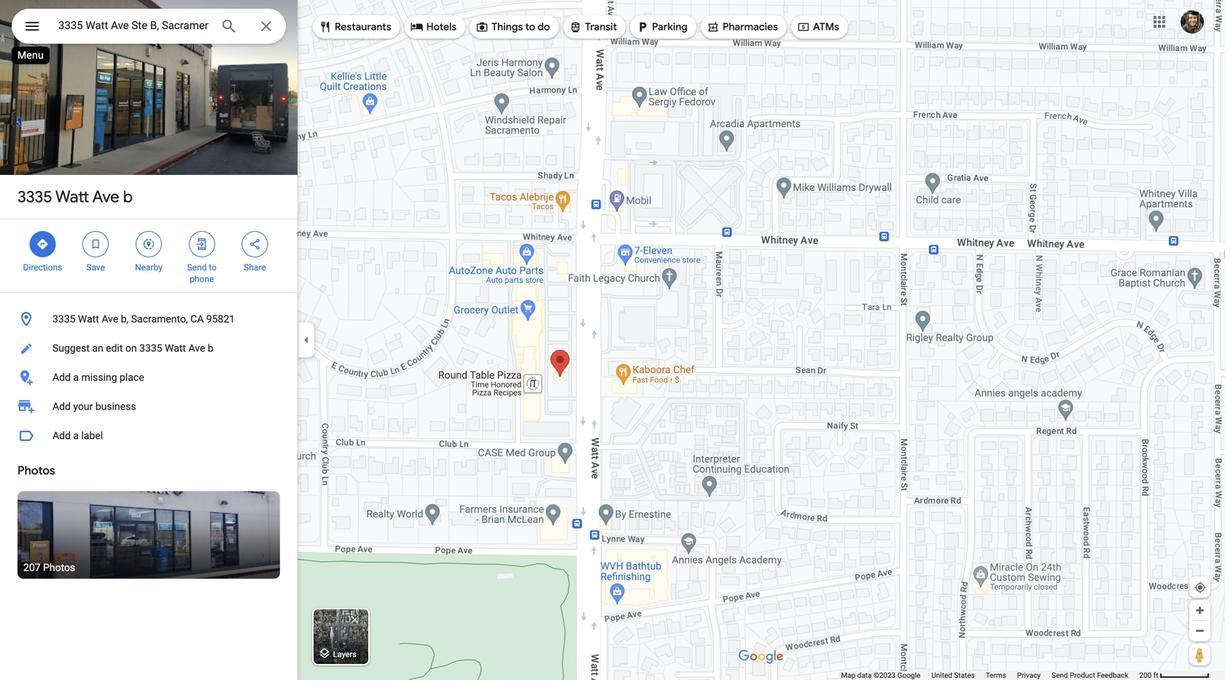 Task type: vqa. For each thing, say whether or not it's contained in the screenshot.


Task type: describe. For each thing, give the bounding box(es) containing it.
your
[[73, 401, 93, 413]]

 things to do
[[476, 19, 550, 35]]

send to phone
[[187, 263, 217, 285]]

0 vertical spatial photos
[[18, 464, 55, 479]]

feedback
[[1098, 672, 1129, 680]]

add a missing place
[[53, 372, 144, 384]]

united states
[[932, 672, 975, 680]]

2 vertical spatial 3335
[[139, 343, 162, 355]]

a for missing
[[73, 372, 79, 384]]

add for add a label
[[53, 430, 71, 442]]


[[89, 236, 102, 252]]


[[319, 19, 332, 35]]

privacy
[[1018, 672, 1041, 680]]

show street view coverage image
[[1190, 644, 1211, 666]]

send product feedback button
[[1052, 671, 1129, 681]]

207 photos
[[23, 562, 75, 574]]

 search field
[[12, 9, 286, 47]]

do
[[538, 20, 550, 34]]

watt for b
[[55, 187, 89, 207]]

terms button
[[986, 671, 1007, 681]]

united states button
[[932, 671, 975, 681]]


[[707, 19, 720, 35]]

3335 for 3335 watt ave b, sacramento, ca 95821
[[53, 313, 75, 325]]

to inside  things to do
[[526, 20, 536, 34]]

ave for b
[[92, 187, 119, 207]]

footer inside google maps element
[[842, 671, 1140, 681]]

200 ft
[[1140, 672, 1159, 680]]

send for send to phone
[[187, 263, 207, 273]]

 parking
[[636, 19, 688, 35]]


[[569, 19, 582, 35]]

united
[[932, 672, 953, 680]]

suggest an edit on 3335 watt ave b
[[53, 343, 214, 355]]

 hotels
[[411, 19, 457, 35]]

©2023
[[874, 672, 896, 680]]

3335 watt ave b
[[18, 187, 133, 207]]

an
[[92, 343, 103, 355]]

add for add a missing place
[[53, 372, 71, 384]]

200 ft button
[[1140, 672, 1211, 680]]

95821
[[206, 313, 235, 325]]

data
[[858, 672, 872, 680]]

parking
[[652, 20, 688, 34]]

layers
[[333, 650, 357, 659]]

privacy button
[[1018, 671, 1041, 681]]

things
[[492, 20, 523, 34]]

 restaurants
[[319, 19, 392, 35]]

hotels
[[427, 20, 457, 34]]

terms
[[986, 672, 1007, 680]]

business
[[95, 401, 136, 413]]

directions
[[23, 263, 62, 273]]

on
[[125, 343, 137, 355]]

add a label
[[53, 430, 103, 442]]

add your business
[[53, 401, 136, 413]]


[[36, 236, 49, 252]]

states
[[955, 672, 975, 680]]

 button
[[12, 9, 53, 47]]

add for add your business
[[53, 401, 71, 413]]

photos inside button
[[43, 562, 75, 574]]

transit
[[585, 20, 617, 34]]

send product feedback
[[1052, 672, 1129, 680]]

ave for b,
[[102, 313, 118, 325]]

map
[[842, 672, 856, 680]]

207 photos button
[[18, 492, 280, 579]]


[[636, 19, 649, 35]]

google account: giulia masi  
(giulia.masi@adept.ai) image
[[1181, 10, 1205, 34]]



Task type: locate. For each thing, give the bounding box(es) containing it.
show your location image
[[1194, 582, 1208, 595]]

200
[[1140, 672, 1152, 680]]

1 vertical spatial photos
[[43, 562, 75, 574]]

footer containing map data ©2023 google
[[842, 671, 1140, 681]]

1 vertical spatial a
[[73, 430, 79, 442]]

0 horizontal spatial 3335
[[18, 187, 52, 207]]

to inside send to phone
[[209, 263, 217, 273]]

0 vertical spatial send
[[187, 263, 207, 273]]

3335 right on
[[139, 343, 162, 355]]

1 vertical spatial 3335
[[53, 313, 75, 325]]

 pharmacies
[[707, 19, 778, 35]]

to left do
[[526, 20, 536, 34]]

add left label
[[53, 430, 71, 442]]

a left label
[[73, 430, 79, 442]]

b down 95821
[[208, 343, 214, 355]]

footer
[[842, 671, 1140, 681]]

map data ©2023 google
[[842, 672, 921, 680]]

3335 up suggest
[[53, 313, 75, 325]]

google
[[898, 672, 921, 680]]

zoom out image
[[1195, 626, 1206, 637]]

to
[[526, 20, 536, 34], [209, 263, 217, 273]]

0 vertical spatial add
[[53, 372, 71, 384]]

place
[[120, 372, 144, 384]]

ca
[[191, 313, 204, 325]]

2 horizontal spatial 3335
[[139, 343, 162, 355]]

0 vertical spatial ave
[[92, 187, 119, 207]]

3335 Watt Ave Ste B, Sacramento, CA 95821 field
[[12, 9, 286, 44]]

google maps element
[[0, 0, 1226, 681]]

add inside add your business link
[[53, 401, 71, 413]]

save
[[86, 263, 105, 273]]

watt up 
[[55, 187, 89, 207]]

1 vertical spatial add
[[53, 401, 71, 413]]

add a label button
[[0, 422, 298, 451]]

0 vertical spatial watt
[[55, 187, 89, 207]]

a left missing on the left bottom of the page
[[73, 372, 79, 384]]

1 a from the top
[[73, 372, 79, 384]]

phone
[[190, 274, 214, 285]]

share
[[244, 263, 266, 273]]

send up 'phone'
[[187, 263, 207, 273]]

1 horizontal spatial send
[[1052, 672, 1069, 680]]

add left "your"
[[53, 401, 71, 413]]

add down suggest
[[53, 372, 71, 384]]

1 vertical spatial to
[[209, 263, 217, 273]]

none field inside "3335 watt ave ste b, sacramento, ca 95821" field
[[58, 17, 209, 34]]

 atms
[[797, 19, 840, 35]]

to up 'phone'
[[209, 263, 217, 273]]

0 vertical spatial a
[[73, 372, 79, 384]]

suggest an edit on 3335 watt ave b button
[[0, 334, 298, 363]]

1 vertical spatial send
[[1052, 672, 1069, 680]]

b up actions for 3335 watt ave b region
[[123, 187, 133, 207]]

3335 watt ave b main content
[[0, 0, 298, 681]]

ave left b,
[[102, 313, 118, 325]]

photos
[[18, 464, 55, 479], [43, 562, 75, 574]]

1 vertical spatial watt
[[78, 313, 99, 325]]

 transit
[[569, 19, 617, 35]]

send inside send to phone
[[187, 263, 207, 273]]


[[411, 19, 424, 35]]

watt down sacramento,
[[165, 343, 186, 355]]

photos right 207
[[43, 562, 75, 574]]

add
[[53, 372, 71, 384], [53, 401, 71, 413], [53, 430, 71, 442]]

missing
[[81, 372, 117, 384]]

1 horizontal spatial to
[[526, 20, 536, 34]]

3335 up the 
[[18, 187, 52, 207]]

watt for b,
[[78, 313, 99, 325]]


[[476, 19, 489, 35]]

actions for 3335 watt ave b region
[[0, 220, 298, 293]]


[[249, 236, 262, 252]]

0 vertical spatial to
[[526, 20, 536, 34]]

send for send product feedback
[[1052, 672, 1069, 680]]

add inside add a missing place button
[[53, 372, 71, 384]]

add a missing place button
[[0, 363, 298, 393]]

collapse side panel image
[[298, 332, 314, 348]]

0 horizontal spatial to
[[209, 263, 217, 273]]

1 horizontal spatial 3335
[[53, 313, 75, 325]]


[[797, 19, 811, 35]]

3335
[[18, 187, 52, 207], [53, 313, 75, 325], [139, 343, 162, 355]]

ave down ca
[[189, 343, 205, 355]]

b
[[123, 187, 133, 207], [208, 343, 214, 355]]

1 vertical spatial ave
[[102, 313, 118, 325]]


[[142, 236, 155, 252]]

watt
[[55, 187, 89, 207], [78, 313, 99, 325], [165, 343, 186, 355]]

2 vertical spatial add
[[53, 430, 71, 442]]

a
[[73, 372, 79, 384], [73, 430, 79, 442]]

send inside button
[[1052, 672, 1069, 680]]

3335 for 3335 watt ave b
[[18, 187, 52, 207]]

ft
[[1154, 672, 1159, 680]]

0 horizontal spatial send
[[187, 263, 207, 273]]

0 horizontal spatial b
[[123, 187, 133, 207]]


[[23, 16, 41, 37]]

watt up an
[[78, 313, 99, 325]]

edit
[[106, 343, 123, 355]]

1 add from the top
[[53, 372, 71, 384]]

suggest
[[53, 343, 90, 355]]

ave up 
[[92, 187, 119, 207]]

b,
[[121, 313, 129, 325]]

restaurants
[[335, 20, 392, 34]]

photos down add a label
[[18, 464, 55, 479]]

product
[[1070, 672, 1096, 680]]

None field
[[58, 17, 209, 34]]

send
[[187, 263, 207, 273], [1052, 672, 1069, 680]]

a for label
[[73, 430, 79, 442]]

0 vertical spatial 3335
[[18, 187, 52, 207]]

add inside add a label button
[[53, 430, 71, 442]]

2 add from the top
[[53, 401, 71, 413]]

pharmacies
[[723, 20, 778, 34]]

3335 watt ave b, sacramento, ca 95821
[[53, 313, 235, 325]]

label
[[81, 430, 103, 442]]

add your business link
[[0, 393, 298, 422]]

3335 watt ave b, sacramento, ca 95821 button
[[0, 305, 298, 334]]

0 vertical spatial b
[[123, 187, 133, 207]]

sacramento,
[[131, 313, 188, 325]]

1 vertical spatial b
[[208, 343, 214, 355]]

3 add from the top
[[53, 430, 71, 442]]

atms
[[814, 20, 840, 34]]

send left product
[[1052, 672, 1069, 680]]


[[195, 236, 209, 252]]

zoom in image
[[1195, 606, 1206, 617]]

ave
[[92, 187, 119, 207], [102, 313, 118, 325], [189, 343, 205, 355]]

207
[[23, 562, 41, 574]]

2 vertical spatial ave
[[189, 343, 205, 355]]

1 horizontal spatial b
[[208, 343, 214, 355]]

2 a from the top
[[73, 430, 79, 442]]

b inside button
[[208, 343, 214, 355]]

nearby
[[135, 263, 163, 273]]

2 vertical spatial watt
[[165, 343, 186, 355]]



